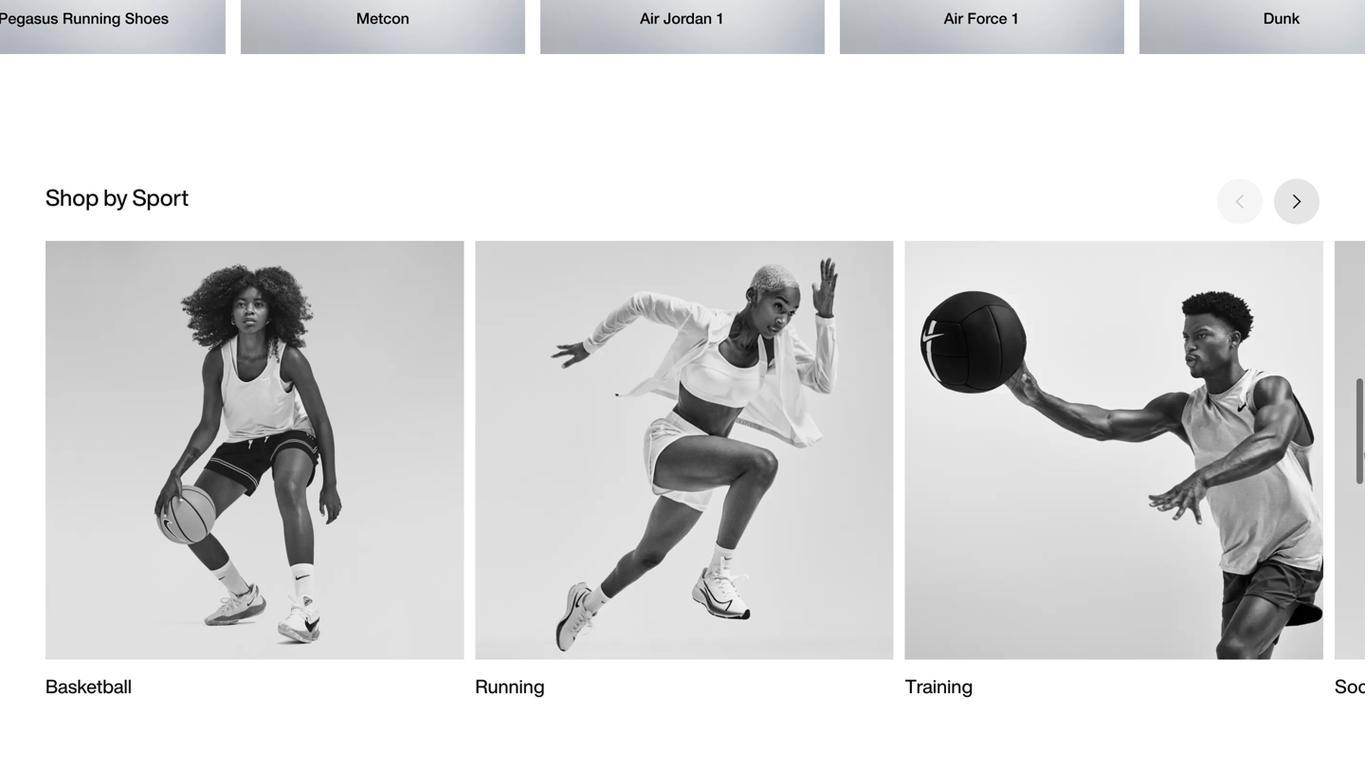 Task type: vqa. For each thing, say whether or not it's contained in the screenshot.
Previous carousel button image
no



Task type: describe. For each thing, give the bounding box(es) containing it.
nike. just do it image containing soc
[[1335, 241, 1366, 700]]

shop
[[46, 181, 99, 214]]

nike. just do it image containing training
[[905, 241, 1324, 700]]



Task type: locate. For each thing, give the bounding box(es) containing it.
menu bar
[[322, 0, 1043, 4]]

2 nike. just do it image from the left
[[475, 241, 894, 700]]

3 nike. just do it image from the left
[[905, 241, 1324, 700]]

nike. just do it image containing running
[[475, 241, 894, 700]]

shop by sport
[[46, 181, 189, 214]]

nike. just do it image containing basketball
[[46, 241, 464, 700]]

by
[[104, 181, 128, 214]]

running
[[475, 672, 545, 700]]

4 nike. just do it image from the left
[[1335, 241, 1366, 700]]

basketball
[[46, 672, 132, 700]]

soc
[[1335, 672, 1366, 700]]

training
[[905, 672, 973, 700]]

sport
[[132, 181, 189, 214]]

nike. just do it image
[[46, 241, 464, 700], [475, 241, 894, 700], [905, 241, 1324, 700], [1335, 241, 1366, 700]]

1 nike. just do it image from the left
[[46, 241, 464, 700]]



